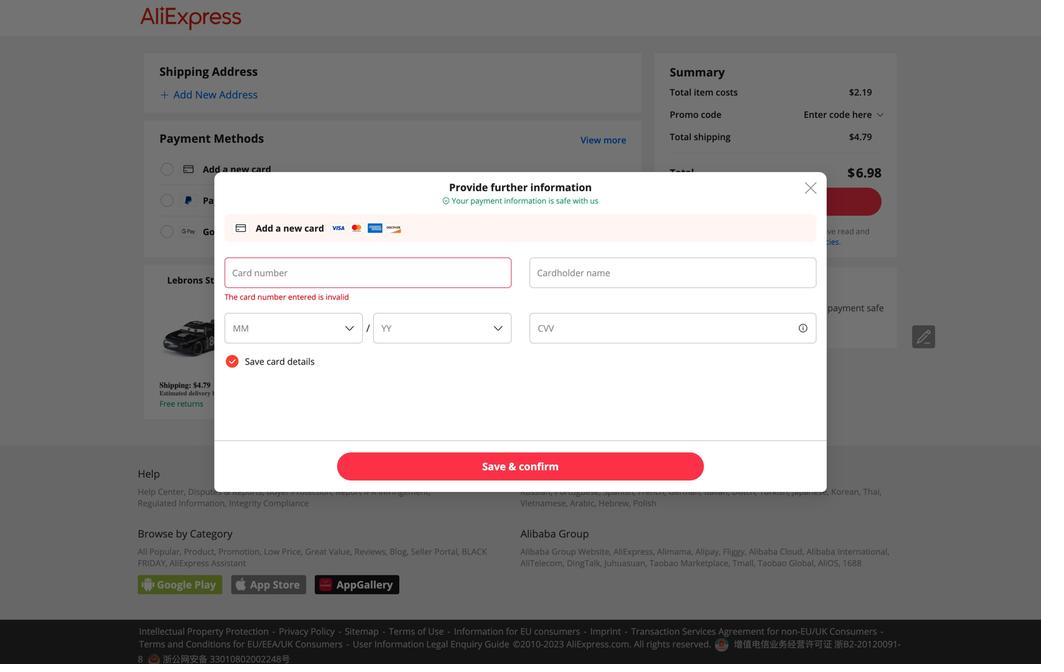 Task type: describe. For each thing, give the bounding box(es) containing it.
fliggy link
[[723, 546, 745, 558]]

'place
[[731, 226, 752, 237]]

integrity
[[229, 498, 261, 509]]

shipping address
[[159, 64, 258, 79]]

your
[[736, 302, 755, 314]]

terms of use
[[389, 626, 444, 638]]

privacy policy
[[279, 626, 335, 638]]

0 horizontal spatial protection
[[226, 626, 269, 638]]

legal
[[426, 639, 448, 651]]

gift
[[761, 296, 776, 308]]

order',
[[754, 226, 779, 237]]

1 horizontal spatial .
[[839, 237, 841, 247]]

$4.79 inside shipping: $4.79 estimated delivery between free returns
[[193, 381, 211, 390]]

cars
[[244, 296, 262, 308]]

sites
[[648, 467, 670, 481]]

alipay link
[[695, 546, 719, 558]]

0 vertical spatial consumers
[[829, 626, 877, 638]]

alitelecom link
[[521, 558, 563, 569]]

aliexpress up google play
[[170, 558, 209, 569]]

free
[[159, 399, 175, 409]]

user information legal enquiry guide link
[[353, 639, 509, 651]]

eu
[[520, 626, 532, 638]]

1 vertical spatial a
[[276, 222, 281, 234]]

0 vertical spatial new
[[230, 163, 249, 175]]

2 horizontal spatial for
[[767, 626, 779, 638]]

0 vertical spatial address
[[212, 64, 258, 79]]

2 vertical spatial add
[[256, 222, 273, 234]]

arabic link
[[570, 498, 594, 509]]

imprint
[[590, 626, 621, 638]]

save & confirm
[[482, 460, 559, 474]]

korean link
[[831, 486, 859, 498]]

transaction services agreement for non-eu/uk consumers terms and conditions for eu/eea/uk consumers
[[139, 626, 877, 651]]

item
[[694, 86, 713, 98]]

intellectual property protection
[[139, 626, 269, 638]]

multi-
[[572, 467, 599, 481]]

google pay
[[203, 226, 252, 238]]

1 i from the left
[[781, 226, 783, 237]]

estimated
[[159, 390, 187, 397]]

增值电信业务经营许可证 浙b2-20120091- 8 link
[[138, 639, 901, 665]]

alibaba group website link
[[521, 546, 609, 558]]

. for 8
[[863, 164, 867, 181]]

. for 9
[[255, 333, 258, 345]]

thai link
[[863, 486, 880, 498]]

0 horizontal spatial consumers
[[295, 639, 343, 651]]

0 horizontal spatial 9
[[263, 333, 268, 345]]

promotion
[[218, 546, 260, 558]]

1688
[[843, 558, 862, 569]]

eu/eea/uk
[[247, 639, 293, 651]]

store for lebrons store
[[205, 274, 229, 286]]

6
[[856, 164, 863, 181]]

0 vertical spatial is
[[548, 195, 554, 206]]

0 horizontal spatial is
[[318, 292, 324, 302]]

model
[[647, 296, 673, 308]]

code for enter
[[829, 108, 850, 121]]

international
[[838, 546, 887, 558]]

enquiry
[[450, 639, 482, 651]]

portuguese
[[555, 486, 599, 498]]

and inside upon clicking 'place order', i confirm i have read and acknowledged
[[856, 226, 870, 237]]

information for eu consumers
[[454, 626, 580, 638]]

taobao marketplace link
[[649, 558, 728, 569]]

portuguese link
[[555, 486, 599, 498]]

information inside help help center , disputes & reports , buyer protection , report ipr infringement , regulated information , integrity compliance
[[179, 498, 225, 509]]

1 horizontal spatial 9
[[867, 164, 874, 181]]

payment methods
[[159, 131, 264, 146]]

1 horizontal spatial payment
[[827, 302, 864, 314]]

website
[[578, 546, 609, 558]]

german
[[668, 486, 700, 498]]

user information legal enquiry guide
[[353, 639, 509, 651]]

ipr
[[364, 486, 376, 498]]

polish link
[[633, 498, 656, 509]]

and right 'terms'
[[797, 237, 810, 247]]

french link
[[638, 486, 664, 498]]

total for total
[[670, 166, 694, 179]]

1 horizontal spatial safe
[[867, 302, 884, 314]]

pdnq1gz image
[[232, 223, 249, 234]]

save for save & confirm
[[482, 460, 506, 474]]

3mqpvwq image for paypal
[[180, 195, 197, 206]]

intellectual
[[139, 626, 185, 638]]

1 vertical spatial add
[[203, 163, 220, 175]]

turkish
[[759, 486, 788, 498]]

code for promo
[[701, 108, 721, 121]]

german link
[[668, 486, 700, 498]]

your payment information is safe with us
[[452, 195, 598, 206]]

aliexpress multi-language sites russian , portuguese , spanish , french , german , italian , dutch , turkish , japanese , korean , thai , vietnamese , arabic , hebrew , polish
[[521, 467, 882, 509]]

popular
[[149, 546, 180, 558]]

dutch link
[[732, 486, 755, 498]]

diecast
[[566, 296, 596, 308]]

infringement
[[379, 486, 429, 498]]

2 for 3
[[264, 296, 270, 308]]

1:55
[[546, 296, 564, 308]]

alitelecom
[[521, 558, 563, 569]]

3
[[272, 296, 277, 308]]

alibaba international link
[[807, 546, 887, 558]]

alibaba up "alitelecom" at bottom
[[521, 527, 556, 541]]

assistant
[[211, 558, 246, 569]]

1 horizontal spatial for
[[506, 626, 518, 638]]

doc
[[465, 296, 482, 308]]

services
[[682, 626, 716, 638]]

terms inside transaction services agreement for non-eu/uk consumers terms and conditions for eu/eea/uk consumers
[[139, 639, 165, 651]]

0 vertical spatial add a new card
[[203, 163, 271, 175]]

total shipping
[[670, 131, 731, 143]]

all terms and policies .
[[764, 237, 841, 247]]

promo
[[670, 108, 699, 121]]

black friday
[[138, 546, 487, 569]]

8 inside 增值电信业务经营许可证 浙b2-20120091- 8
[[138, 654, 143, 665]]

1 horizontal spatial new
[[283, 222, 302, 234]]

report
[[336, 486, 362, 498]]

1 horizontal spatial $4.79
[[849, 131, 872, 143]]

shipping:
[[159, 381, 191, 390]]

of
[[417, 626, 426, 638]]

terms and conditions for eu/eea/uk consumers link
[[139, 639, 343, 651]]

aliexpress link
[[613, 546, 653, 558]]

alibaba down vietnamese link
[[521, 546, 549, 558]]

guide
[[485, 639, 509, 651]]

& inside help help center , disputes & reports , buyer protection , report ipr infringement , regulated information , integrity compliance
[[224, 486, 230, 498]]

2 taobao from the left
[[758, 558, 787, 569]]

privacy policy link
[[279, 626, 335, 638]]

great
[[305, 546, 327, 558]]

global
[[789, 558, 814, 569]]

hudson
[[484, 296, 517, 308]]

/
[[366, 321, 370, 335]]

alibaba left cloud
[[749, 546, 778, 558]]

all
[[764, 237, 772, 247]]

1 taobao from the left
[[649, 558, 678, 569]]

store for app store
[[273, 578, 300, 592]]

2 i from the left
[[814, 226, 817, 237]]

1 vertical spatial group
[[551, 546, 576, 558]]

appgallery
[[337, 578, 393, 592]]

your
[[452, 195, 469, 206]]



Task type: locate. For each thing, give the bounding box(es) containing it.
total
[[670, 86, 691, 98], [670, 131, 691, 143], [670, 166, 694, 179]]

2 3mqpvwq image from the top
[[180, 226, 197, 238]]

2 left 3
[[264, 296, 270, 308]]

alibaba
[[521, 527, 556, 541], [521, 546, 549, 558], [749, 546, 778, 558], [807, 546, 835, 558]]

eu/uk
[[800, 626, 827, 638]]

reviews link
[[354, 546, 386, 558]]

9
[[867, 164, 874, 181], [263, 333, 268, 345]]

taobao left global
[[758, 558, 787, 569]]

google left play
[[157, 578, 192, 592]]

aliexpress up russian
[[521, 467, 569, 481]]

1 vertical spatial store
[[273, 578, 300, 592]]

alibaba cloud link
[[749, 546, 802, 558]]

new
[[195, 88, 216, 101]]

1 vertical spatial information
[[504, 195, 546, 206]]

2 code from the left
[[829, 108, 850, 121]]

protection up terms and conditions for eu/eea/uk consumers link
[[226, 626, 269, 638]]

add inside button
[[174, 88, 192, 101]]

polish
[[633, 498, 656, 509]]

terms up 浙公网安备 image
[[139, 639, 165, 651]]

0 vertical spatial &
[[508, 460, 516, 474]]

add left new
[[174, 88, 192, 101]]

0 vertical spatial total
[[670, 86, 691, 98]]

0 vertical spatial store
[[205, 274, 229, 286]]

view more
[[581, 134, 626, 146]]

3 total from the top
[[670, 166, 694, 179]]

save for save card details
[[245, 356, 264, 368]]

dutch
[[732, 486, 755, 498]]

code up shipping
[[701, 108, 721, 121]]

1 horizontal spatial information
[[374, 639, 424, 651]]

google left pay
[[203, 226, 233, 238]]

None text field
[[225, 258, 512, 288], [538, 316, 795, 341], [225, 258, 512, 288], [538, 316, 795, 341]]

sitemap
[[345, 626, 379, 638]]

consumers
[[534, 626, 580, 638]]

0 horizontal spatial code
[[701, 108, 721, 121]]

0 horizontal spatial confirm
[[519, 460, 559, 474]]

for right the conditions in the left of the page
[[233, 639, 245, 651]]

$ left 1
[[244, 333, 249, 345]]

0 horizontal spatial store
[[205, 274, 229, 286]]

0 horizontal spatial payment
[[471, 195, 502, 206]]

confirm inside button
[[519, 460, 559, 474]]

2 inside cars 2 3 disney pixar lightning mcqueen chick hicks doc hudson mater 1:55 diecast metal alloy model racing boy birthday gift toy 016
[[264, 296, 270, 308]]

confirm up the russian link on the bottom of page
[[519, 460, 559, 474]]

buyer protection link
[[267, 486, 331, 498]]

google for google pay
[[203, 226, 233, 238]]

by
[[176, 527, 187, 541]]

address inside button
[[219, 88, 258, 101]]

help center link
[[138, 486, 184, 498]]

$ for $ 2 . 1 9
[[244, 333, 249, 345]]

0 vertical spatial 2
[[264, 296, 270, 308]]

a right pay
[[276, 222, 281, 234]]

have
[[818, 226, 836, 237]]

terms
[[774, 237, 795, 247]]

more
[[603, 134, 626, 146]]

shipping: $4.79 estimated delivery between free returns
[[159, 381, 236, 409]]

google inside the google play link
[[157, 578, 192, 592]]

and inside transaction services agreement for non-eu/uk consumers terms and conditions for eu/eea/uk consumers
[[168, 639, 183, 651]]

$ 6 . 9 8
[[848, 164, 882, 181]]

consumers down policy
[[295, 639, 343, 651]]

russian link
[[521, 486, 550, 498]]

2 for .
[[250, 333, 255, 345]]

0 horizontal spatial $4.79
[[193, 381, 211, 390]]

3mqpvwq image left the google pay
[[180, 226, 197, 238]]

dingtalk
[[567, 558, 600, 569]]

1 code from the left
[[701, 108, 721, 121]]

2bunkav image
[[180, 164, 197, 175]]

1 horizontal spatial google
[[203, 226, 233, 238]]

taobao right juhuasuan "link"
[[649, 558, 678, 569]]

1 horizontal spatial confirm
[[785, 226, 812, 237]]

1 vertical spatial $
[[244, 333, 249, 345]]

information up the enquiry
[[454, 626, 504, 638]]

total down total shipping
[[670, 166, 694, 179]]

aliexpress inside alibaba group alibaba group website , aliexpress , alimama , alipay , fliggy , alibaba cloud , alibaba international , alitelecom , dingtalk , juhuasuan , taobao marketplace , tmall , taobao global , alios , 1688
[[613, 546, 653, 558]]

0 vertical spatial 8
[[874, 164, 882, 181]]

1 vertical spatial is
[[318, 292, 324, 302]]

payment
[[159, 131, 211, 146]]

information down terms of use 'link' at the bottom left
[[374, 639, 424, 651]]

google
[[203, 226, 233, 238], [157, 578, 192, 592]]

.
[[863, 164, 867, 181], [839, 237, 841, 247], [255, 333, 258, 345]]

1 vertical spatial 2
[[250, 333, 255, 345]]

new down the methods
[[230, 163, 249, 175]]

google play
[[157, 578, 216, 592]]

report ipr infringement link
[[336, 486, 429, 498]]

9 up save card details
[[263, 333, 268, 345]]

italian
[[704, 486, 728, 498]]

between
[[212, 390, 235, 397]]

1 vertical spatial address
[[219, 88, 258, 101]]

. down 016
[[255, 333, 258, 345]]

costs
[[716, 86, 738, 98]]

consumers up 浙b2- on the right
[[829, 626, 877, 638]]

invalid
[[326, 292, 349, 302]]

& inside button
[[508, 460, 516, 474]]

1 vertical spatial information
[[454, 626, 504, 638]]

confirm inside upon clicking 'place order', i confirm i have read and acknowledged
[[785, 226, 812, 237]]

italian link
[[704, 486, 728, 498]]

seller
[[411, 546, 432, 558]]

0 vertical spatial .
[[863, 164, 867, 181]]

9 right 6
[[867, 164, 874, 181]]

0 horizontal spatial for
[[233, 639, 245, 651]]

toy
[[778, 296, 793, 308]]

0 vertical spatial information
[[530, 180, 592, 194]]

0 vertical spatial help
[[138, 467, 160, 481]]

1 horizontal spatial add
[[203, 163, 220, 175]]

0 horizontal spatial safe
[[556, 195, 571, 206]]

transaction services agreement for non-eu/uk consumers link
[[631, 626, 877, 638]]

sitemap link
[[345, 626, 379, 638]]

cars 2 3 disney pixar lightning mcqueen chick hicks doc hudson mater 1:55 diecast metal alloy model racing boy birthday gift toy 016
[[244, 296, 793, 321]]

low
[[264, 546, 280, 558]]

information
[[179, 498, 225, 509], [454, 626, 504, 638], [374, 639, 424, 651]]

2 total from the top
[[670, 131, 691, 143]]

$ left 6
[[848, 164, 855, 181]]

new
[[230, 163, 249, 175], [283, 222, 302, 234]]

information right your
[[758, 302, 807, 314]]

intellectual property protection link
[[139, 626, 269, 638]]

aliexpress left keeps at the right top
[[665, 302, 707, 314]]

compliance
[[263, 498, 309, 509]]

1 total from the top
[[670, 86, 691, 98]]

information for payment
[[504, 195, 546, 206]]

0 horizontal spatial $
[[244, 333, 249, 345]]

2 vertical spatial total
[[670, 166, 694, 179]]

fliggy
[[723, 546, 745, 558]]

$2.19
[[849, 86, 872, 98]]

1 horizontal spatial a
[[276, 222, 281, 234]]

1 horizontal spatial protection
[[291, 486, 331, 498]]

. right have
[[839, 237, 841, 247]]

3mqpvwq image
[[180, 195, 197, 206], [180, 226, 197, 238]]

and right read
[[856, 226, 870, 237]]

juhuasuan
[[604, 558, 645, 569]]

2 vertical spatial information
[[374, 639, 424, 651]]

protection right 'buyer'
[[291, 486, 331, 498]]

information for further
[[530, 180, 592, 194]]

add a new card down the methods
[[203, 163, 271, 175]]

play
[[195, 578, 216, 592]]

a up paypal
[[223, 163, 228, 175]]

browse by category
[[138, 527, 232, 541]]

i left have
[[814, 226, 817, 237]]

appgallery link
[[315, 576, 399, 595]]

浙公网安备 image
[[148, 654, 161, 665]]

, aliexpress assistant
[[165, 558, 246, 569]]

information
[[530, 180, 592, 194], [504, 195, 546, 206], [758, 302, 807, 314]]

8 left 浙公网安备 image
[[138, 654, 143, 665]]

0 horizontal spatial add
[[174, 88, 192, 101]]

for up 增值电信业务经营许可证
[[767, 626, 779, 638]]

add right 2bunkav icon
[[203, 163, 220, 175]]

1 vertical spatial google
[[157, 578, 192, 592]]

google for google play
[[157, 578, 192, 592]]

store up the
[[205, 274, 229, 286]]

promotion link
[[218, 546, 260, 558]]

total for total shipping
[[670, 131, 691, 143]]

address up add new address
[[212, 64, 258, 79]]

1 vertical spatial add a new card
[[256, 222, 324, 234]]

mater
[[519, 296, 544, 308]]

0 horizontal spatial a
[[223, 163, 228, 175]]

is left 'invalid'
[[318, 292, 324, 302]]

. down here
[[863, 164, 867, 181]]

1 horizontal spatial code
[[829, 108, 850, 121]]

alipay
[[695, 546, 719, 558]]

0 vertical spatial terms
[[389, 626, 415, 638]]

1 horizontal spatial i
[[814, 226, 817, 237]]

portal
[[435, 546, 458, 558]]

add a new card right pay
[[256, 222, 324, 234]]

0 horizontal spatial terms
[[139, 639, 165, 651]]

1 vertical spatial &
[[224, 486, 230, 498]]

None text field
[[529, 258, 816, 288], [233, 316, 342, 341], [381, 316, 491, 341], [588, 331, 609, 346], [529, 258, 816, 288], [233, 316, 342, 341], [381, 316, 491, 341], [588, 331, 609, 346]]

keeps
[[709, 302, 734, 314]]

1 vertical spatial consumers
[[295, 639, 343, 651]]

provide further information
[[449, 180, 592, 194]]

1 3mqpvwq image from the top
[[180, 195, 197, 206]]

2 horizontal spatial .
[[863, 164, 867, 181]]

friday
[[138, 558, 165, 569]]

and down intellectual
[[168, 639, 183, 651]]

cloud
[[780, 546, 802, 558]]

1 vertical spatial terms
[[139, 639, 165, 651]]

1 vertical spatial 3mqpvwq image
[[180, 226, 197, 238]]

1 vertical spatial confirm
[[519, 460, 559, 474]]

$4.79
[[849, 131, 872, 143], [193, 381, 211, 390]]

total up promo at the right top of page
[[670, 86, 691, 98]]

for left eu
[[506, 626, 518, 638]]

information up category
[[179, 498, 225, 509]]

0 horizontal spatial taobao
[[649, 558, 678, 569]]

address right new
[[219, 88, 258, 101]]

spanish
[[603, 486, 634, 498]]

aliexpress inside aliexpress multi-language sites russian , portuguese , spanish , french , german , italian , dutch , turkish , japanese , korean , thai , vietnamese , arabic , hebrew , polish
[[521, 467, 569, 481]]

0 vertical spatial google
[[203, 226, 233, 238]]

0 vertical spatial payment
[[471, 195, 502, 206]]

confirm left have
[[785, 226, 812, 237]]

0 vertical spatial save
[[245, 356, 264, 368]]

3mqpvwq image for google pay
[[180, 226, 197, 238]]

0 horizontal spatial .
[[255, 333, 258, 345]]

0 horizontal spatial information
[[179, 498, 225, 509]]

upon
[[682, 226, 701, 237]]

1 vertical spatial 9
[[263, 333, 268, 345]]

0 horizontal spatial google
[[157, 578, 192, 592]]

language
[[599, 467, 645, 481]]

2 left 1
[[250, 333, 255, 345]]

1 vertical spatial save
[[482, 460, 506, 474]]

1688 link
[[843, 558, 862, 569]]

payment right toy
[[827, 302, 864, 314]]

enter code here
[[804, 108, 872, 121]]

1 horizontal spatial &
[[508, 460, 516, 474]]

0 vertical spatial 3mqpvwq image
[[180, 195, 197, 206]]

$4.79 down here
[[849, 131, 872, 143]]

disney
[[279, 296, 307, 308]]

1 vertical spatial $4.79
[[193, 381, 211, 390]]

information down provide further information
[[504, 195, 546, 206]]

product
[[184, 546, 214, 558]]

1 horizontal spatial consumers
[[829, 626, 877, 638]]

0 vertical spatial 9
[[867, 164, 874, 181]]

save inside button
[[482, 460, 506, 474]]

0 horizontal spatial 8
[[138, 654, 143, 665]]

new right pay
[[283, 222, 302, 234]]

i right order',
[[781, 226, 783, 237]]

aliexpress right website
[[613, 546, 653, 558]]

0 horizontal spatial 2
[[250, 333, 255, 345]]

terms left of
[[389, 626, 415, 638]]

entered
[[288, 292, 316, 302]]

french
[[638, 486, 664, 498]]

0 vertical spatial protection
[[291, 486, 331, 498]]

code left here
[[829, 108, 850, 121]]

2 vertical spatial .
[[255, 333, 258, 345]]

code
[[701, 108, 721, 121], [829, 108, 850, 121]]

protection inside help help center , disputes & reports , buyer protection , report ipr infringement , regulated information , integrity compliance
[[291, 486, 331, 498]]

1 horizontal spatial is
[[548, 195, 554, 206]]

2 help from the top
[[138, 486, 156, 498]]

1 horizontal spatial 8
[[874, 164, 882, 181]]

total for total item costs
[[670, 86, 691, 98]]

0 vertical spatial $
[[848, 164, 855, 181]]

and right toy
[[809, 302, 825, 314]]

payment
[[471, 195, 502, 206], [827, 302, 864, 314]]

$ for $ 6 . 9 8
[[848, 164, 855, 181]]

alibaba right cloud
[[807, 546, 835, 558]]

1 help from the top
[[138, 467, 160, 481]]

1 vertical spatial 8
[[138, 654, 143, 665]]

0 vertical spatial $4.79
[[849, 131, 872, 143]]

1 vertical spatial help
[[138, 486, 156, 498]]

3mqpvwq image left paypal
[[180, 195, 197, 206]]

russian
[[521, 486, 550, 498]]

0 vertical spatial information
[[179, 498, 225, 509]]

1 vertical spatial safe
[[867, 302, 884, 314]]

regulated
[[138, 498, 177, 509]]

0 horizontal spatial save
[[245, 356, 264, 368]]

2 horizontal spatial information
[[454, 626, 504, 638]]

1 horizontal spatial save
[[482, 460, 506, 474]]

value
[[329, 546, 350, 558]]

store right 'app'
[[273, 578, 300, 592]]

add right pay
[[256, 222, 273, 234]]

2 vertical spatial information
[[758, 302, 807, 314]]

1 horizontal spatial store
[[273, 578, 300, 592]]

help left center at the bottom of the page
[[138, 486, 156, 498]]

增值电信业务经营许可证 image
[[715, 638, 729, 653]]

birthday
[[723, 296, 758, 308]]

alimama
[[657, 546, 691, 558]]

total down promo at the right top of page
[[670, 131, 691, 143]]

information up the with
[[530, 180, 592, 194]]

lightning
[[333, 296, 371, 308]]

8 right 6
[[874, 164, 882, 181]]

1 vertical spatial protection
[[226, 626, 269, 638]]

$4.79 up returns
[[193, 381, 211, 390]]

help up help center link
[[138, 467, 160, 481]]

payment down provide
[[471, 195, 502, 206]]

app store link
[[231, 576, 306, 595]]

transaction
[[631, 626, 680, 638]]

0 vertical spatial safe
[[556, 195, 571, 206]]

japanese link
[[792, 486, 827, 498]]

1 vertical spatial payment
[[827, 302, 864, 314]]

0 vertical spatial group
[[559, 527, 589, 541]]

promo code
[[670, 108, 721, 121]]

is left the with
[[548, 195, 554, 206]]

disputes & reports link
[[188, 486, 262, 498]]

taobao
[[649, 558, 678, 569], [758, 558, 787, 569]]

2 horizontal spatial add
[[256, 222, 273, 234]]

1 horizontal spatial taobao
[[758, 558, 787, 569]]

hicks
[[441, 296, 463, 308]]



Task type: vqa. For each thing, say whether or not it's contained in the screenshot.
topmost Sign
no



